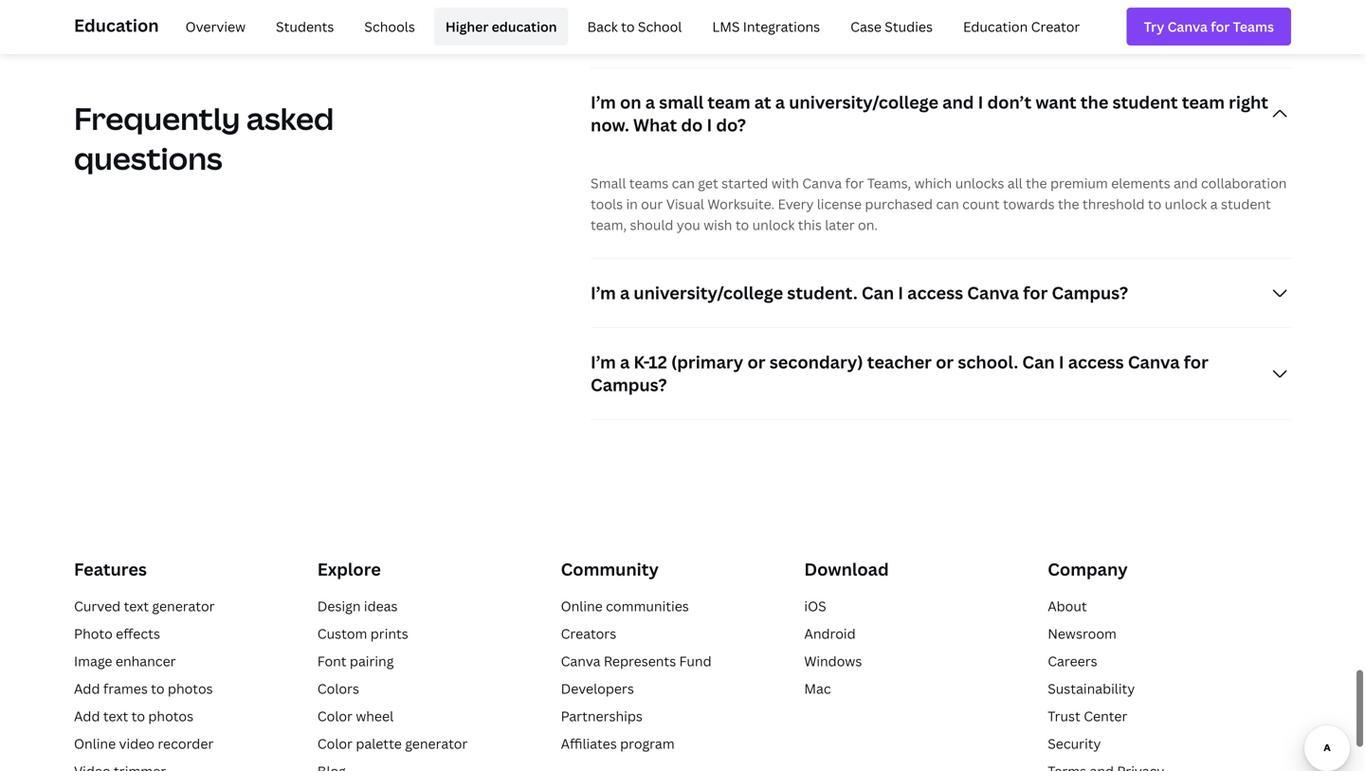 Task type: vqa. For each thing, say whether or not it's contained in the screenshot.
Integrate on the left
no



Task type: locate. For each thing, give the bounding box(es) containing it.
enhancer
[[116, 652, 176, 670]]

1 vertical spatial add
[[74, 707, 100, 725]]

ios link
[[805, 597, 827, 615]]

text up effects
[[124, 597, 149, 615]]

the right all
[[1026, 174, 1048, 192]]

generator inside design ideas custom prints font pairing colors color wheel color palette generator
[[405, 734, 468, 752]]

windows link
[[805, 652, 862, 670]]

1 horizontal spatial access
[[1069, 350, 1125, 374]]

can right school. at the right of page
[[1023, 350, 1055, 374]]

1 horizontal spatial student
[[1222, 195, 1272, 213]]

a down team,
[[620, 281, 630, 304]]

or right (primary
[[748, 350, 766, 374]]

0 horizontal spatial university/college
[[634, 281, 784, 304]]

the inside 'i'm on a small team at a university/college and i don't want the student team right now. what do i do?'
[[1081, 91, 1109, 114]]

12
[[649, 350, 668, 374]]

3 i'm from the top
[[591, 350, 616, 374]]

font pairing link
[[318, 652, 394, 670]]

photos down 'enhancer'
[[168, 679, 213, 697]]

1 horizontal spatial and
[[1174, 174, 1199, 192]]

or left school. at the right of page
[[936, 350, 954, 374]]

can inside i'm a k-12 (primary or secondary) teacher or school. can i access canva for campus?
[[1023, 350, 1055, 374]]

pairing
[[350, 652, 394, 670]]

newsroom
[[1048, 624, 1117, 642]]

image
[[74, 652, 112, 670]]

and left don't in the right top of the page
[[943, 91, 975, 114]]

0 horizontal spatial unlock
[[753, 216, 795, 234]]

every
[[778, 195, 814, 213]]

students
[[276, 18, 334, 36]]

can right student.
[[862, 281, 895, 304]]

0 vertical spatial unlock
[[1165, 195, 1208, 213]]

the for student
[[1081, 91, 1109, 114]]

0 vertical spatial and
[[943, 91, 975, 114]]

i'm inside 'i'm on a small team at a university/college and i don't want the student team right now. what do i do?'
[[591, 91, 616, 114]]

0 horizontal spatial for
[[846, 174, 864, 192]]

trust center link
[[1048, 707, 1128, 725]]

2 add from the top
[[74, 707, 100, 725]]

0 horizontal spatial campus?
[[591, 373, 667, 396]]

2 horizontal spatial for
[[1184, 350, 1209, 374]]

mac
[[805, 679, 831, 697]]

threshold
[[1083, 195, 1145, 213]]

unlock down every at the right top
[[753, 216, 795, 234]]

student
[[1113, 91, 1179, 114], [1222, 195, 1272, 213]]

at
[[755, 91, 772, 114]]

generator inside curved text generator photo effects image enhancer add frames to photos add text to photos online video recorder
[[152, 597, 215, 615]]

1 horizontal spatial can
[[1023, 350, 1055, 374]]

later
[[825, 216, 855, 234]]

collaboration
[[1202, 174, 1287, 192]]

photos up "recorder"
[[148, 707, 194, 725]]

1 horizontal spatial for
[[1024, 281, 1048, 304]]

i right do
[[707, 113, 712, 137]]

photo
[[74, 624, 113, 642]]

1 vertical spatial online
[[74, 734, 116, 752]]

windows
[[805, 652, 862, 670]]

to down worksuite.
[[736, 216, 749, 234]]

i'm left on
[[591, 91, 616, 114]]

0 vertical spatial i'm
[[591, 91, 616, 114]]

online up creators link
[[561, 597, 603, 615]]

team left right
[[1183, 91, 1225, 114]]

a down collaboration
[[1211, 195, 1218, 213]]

want
[[1036, 91, 1077, 114]]

and
[[943, 91, 975, 114], [1174, 174, 1199, 192]]

1 horizontal spatial unlock
[[1165, 195, 1208, 213]]

0 horizontal spatial can
[[672, 174, 695, 192]]

university/college down wish
[[634, 281, 784, 304]]

overview link
[[174, 8, 257, 46]]

1 vertical spatial and
[[1174, 174, 1199, 192]]

and inside small teams can get started with canva for teams, which unlocks all the premium elements and collaboration tools in our visual worksuite. every license purchased can count towards the threshold to unlock a student team, should you wish to unlock this later on.
[[1174, 174, 1199, 192]]

0 vertical spatial photos
[[168, 679, 213, 697]]

trust
[[1048, 707, 1081, 725]]

1 horizontal spatial generator
[[405, 734, 468, 752]]

generator
[[152, 597, 215, 615], [405, 734, 468, 752]]

creator
[[1032, 18, 1081, 36]]

1 horizontal spatial university/college
[[789, 91, 939, 114]]

1 vertical spatial can
[[1023, 350, 1055, 374]]

0 vertical spatial can
[[862, 281, 895, 304]]

effects
[[116, 624, 160, 642]]

i'm down team,
[[591, 281, 616, 304]]

1 vertical spatial generator
[[405, 734, 468, 752]]

0 vertical spatial online
[[561, 597, 603, 615]]

i right school. at the right of page
[[1059, 350, 1065, 374]]

online communities link
[[561, 597, 689, 615]]

to down elements
[[1149, 195, 1162, 213]]

lms
[[713, 18, 740, 36]]

right
[[1229, 91, 1269, 114]]

2 vertical spatial the
[[1058, 195, 1080, 213]]

1 i'm from the top
[[591, 91, 616, 114]]

0 horizontal spatial or
[[748, 350, 766, 374]]

0 horizontal spatial team
[[708, 91, 751, 114]]

small
[[591, 174, 626, 192]]

i
[[978, 91, 984, 114], [707, 113, 712, 137], [898, 281, 904, 304], [1059, 350, 1065, 374]]

prints
[[371, 624, 409, 642]]

1 vertical spatial student
[[1222, 195, 1272, 213]]

colors link
[[318, 679, 359, 697]]

0 vertical spatial access
[[908, 281, 964, 304]]

1 vertical spatial color
[[318, 734, 353, 752]]

design ideas link
[[318, 597, 398, 615]]

visual
[[666, 195, 705, 213]]

0 vertical spatial generator
[[152, 597, 215, 615]]

i up the teacher
[[898, 281, 904, 304]]

1 vertical spatial the
[[1026, 174, 1048, 192]]

can up visual
[[672, 174, 695, 192]]

curved text generator photo effects image enhancer add frames to photos add text to photos online video recorder
[[74, 597, 215, 752]]

add text to photos link
[[74, 707, 194, 725]]

campus? left (primary
[[591, 373, 667, 396]]

and right elements
[[1174, 174, 1199, 192]]

studies
[[885, 18, 933, 36]]

0 vertical spatial the
[[1081, 91, 1109, 114]]

1 horizontal spatial team
[[1183, 91, 1225, 114]]

0 horizontal spatial education
[[74, 14, 159, 37]]

canva inside small teams can get started with canva for teams, which unlocks all the premium elements and collaboration tools in our visual worksuite. every license purchased can count towards the threshold to unlock a student team, should you wish to unlock this later on.
[[803, 174, 842, 192]]

asked
[[247, 98, 334, 139]]

canva
[[803, 174, 842, 192], [968, 281, 1020, 304], [1129, 350, 1180, 374], [561, 652, 601, 670]]

i'm inside i'm a k-12 (primary or secondary) teacher or school. can i access canva for campus?
[[591, 350, 616, 374]]

menu bar inside education element
[[167, 8, 1092, 46]]

2 i'm from the top
[[591, 281, 616, 304]]

to right back
[[621, 18, 635, 36]]

0 horizontal spatial can
[[862, 281, 895, 304]]

teams
[[630, 174, 669, 192]]

photos
[[168, 679, 213, 697], [148, 707, 194, 725]]

1 horizontal spatial campus?
[[1052, 281, 1129, 304]]

wish
[[704, 216, 733, 234]]

newsroom link
[[1048, 624, 1117, 642]]

education element
[[74, 0, 1292, 53]]

i inside i'm a k-12 (primary or secondary) teacher or school. can i access canva for campus?
[[1059, 350, 1065, 374]]

1 vertical spatial campus?
[[591, 373, 667, 396]]

0 vertical spatial campus?
[[1052, 281, 1129, 304]]

1 horizontal spatial education
[[964, 18, 1028, 36]]

elements
[[1112, 174, 1171, 192]]

1 vertical spatial text
[[103, 707, 128, 725]]

2 vertical spatial i'm
[[591, 350, 616, 374]]

school
[[638, 18, 682, 36]]

1 vertical spatial photos
[[148, 707, 194, 725]]

team,
[[591, 216, 627, 234]]

text down the frames
[[103, 707, 128, 725]]

i left don't in the right top of the page
[[978, 91, 984, 114]]

2 color from the top
[[318, 734, 353, 752]]

the
[[1081, 91, 1109, 114], [1026, 174, 1048, 192], [1058, 195, 1080, 213]]

0 vertical spatial student
[[1113, 91, 1179, 114]]

1 vertical spatial access
[[1069, 350, 1125, 374]]

can down which
[[937, 195, 960, 213]]

university/college down 'case'
[[789, 91, 939, 114]]

about newsroom careers sustainability trust center security
[[1048, 597, 1136, 752]]

0 horizontal spatial student
[[1113, 91, 1179, 114]]

0 horizontal spatial the
[[1026, 174, 1048, 192]]

i'm left "k-"
[[591, 350, 616, 374]]

0 horizontal spatial online
[[74, 734, 116, 752]]

2 vertical spatial for
[[1184, 350, 1209, 374]]

color
[[318, 707, 353, 725], [318, 734, 353, 752]]

k-
[[634, 350, 649, 374]]

the right want
[[1081, 91, 1109, 114]]

1 vertical spatial for
[[1024, 281, 1048, 304]]

frequently
[[74, 98, 240, 139]]

careers link
[[1048, 652, 1098, 670]]

menu bar
[[167, 8, 1092, 46]]

1 vertical spatial i'm
[[591, 281, 616, 304]]

0 horizontal spatial and
[[943, 91, 975, 114]]

2 horizontal spatial the
[[1081, 91, 1109, 114]]

higher education
[[446, 18, 557, 36]]

education creator
[[964, 18, 1081, 36]]

student down collaboration
[[1222, 195, 1272, 213]]

1 horizontal spatial can
[[937, 195, 960, 213]]

generator up effects
[[152, 597, 215, 615]]

back to school link
[[576, 8, 694, 46]]

1 vertical spatial can
[[937, 195, 960, 213]]

1 horizontal spatial the
[[1058, 195, 1080, 213]]

color down colors link
[[318, 707, 353, 725]]

unlock down elements
[[1165, 195, 1208, 213]]

education
[[74, 14, 159, 37], [964, 18, 1028, 36]]

0 vertical spatial university/college
[[789, 91, 939, 114]]

online left video
[[74, 734, 116, 752]]

menu bar containing overview
[[167, 8, 1092, 46]]

generator right palette
[[405, 734, 468, 752]]

i'm a k-12 (primary or secondary) teacher or school. can i access canva for campus? button
[[591, 328, 1292, 419]]

school.
[[958, 350, 1019, 374]]

our
[[641, 195, 663, 213]]

text
[[124, 597, 149, 615], [103, 707, 128, 725]]

fund
[[680, 652, 712, 670]]

design
[[318, 597, 361, 615]]

0 horizontal spatial generator
[[152, 597, 215, 615]]

partnerships link
[[561, 707, 643, 725]]

1 horizontal spatial or
[[936, 350, 954, 374]]

color down 'color wheel' "link"
[[318, 734, 353, 752]]

a left "k-"
[[620, 350, 630, 374]]

ios
[[805, 597, 827, 615]]

access
[[908, 281, 964, 304], [1069, 350, 1125, 374]]

for
[[846, 174, 864, 192], [1024, 281, 1048, 304], [1184, 350, 1209, 374]]

colors
[[318, 679, 359, 697]]

team left at
[[708, 91, 751, 114]]

and inside 'i'm on a small team at a university/college and i don't want the student team right now. what do i do?'
[[943, 91, 975, 114]]

communities
[[606, 597, 689, 615]]

0 vertical spatial color
[[318, 707, 353, 725]]

font
[[318, 652, 347, 670]]

1 horizontal spatial online
[[561, 597, 603, 615]]

student up elements
[[1113, 91, 1179, 114]]

0 horizontal spatial access
[[908, 281, 964, 304]]

0 vertical spatial add
[[74, 679, 100, 697]]

campus? down threshold
[[1052, 281, 1129, 304]]

0 vertical spatial for
[[846, 174, 864, 192]]

the down premium
[[1058, 195, 1080, 213]]

color palette generator link
[[318, 734, 468, 752]]

university/college
[[789, 91, 939, 114], [634, 281, 784, 304]]



Task type: describe. For each thing, give the bounding box(es) containing it.
which
[[915, 174, 953, 192]]

student inside small teams can get started with canva for teams, which unlocks all the premium elements and collaboration tools in our visual worksuite. every license purchased can count towards the threshold to unlock a student team, should you wish to unlock this later on.
[[1222, 195, 1272, 213]]

student.
[[788, 281, 858, 304]]

a right on
[[646, 91, 655, 114]]

download
[[805, 558, 889, 581]]

to down 'enhancer'
[[151, 679, 165, 697]]

i'm for i'm on a small team at a university/college and i don't want the student team right now. what do i do?
[[591, 91, 616, 114]]

back
[[588, 18, 618, 36]]

video
[[119, 734, 155, 752]]

0 vertical spatial can
[[672, 174, 695, 192]]

campus? inside i'm a k-12 (primary or secondary) teacher or school. can i access canva for campus?
[[591, 373, 667, 396]]

lms integrations
[[713, 18, 821, 36]]

online communities creators canva represents fund developers partnerships affiliates program
[[561, 597, 712, 752]]

secondary)
[[770, 350, 864, 374]]

the for premium
[[1026, 174, 1048, 192]]

education for education
[[74, 14, 159, 37]]

student inside 'i'm on a small team at a university/college and i don't want the student team right now. what do i do?'
[[1113, 91, 1179, 114]]

purchased
[[865, 195, 933, 213]]

in
[[626, 195, 638, 213]]

with
[[772, 174, 799, 192]]

tools
[[591, 195, 623, 213]]

1 team from the left
[[708, 91, 751, 114]]

1 add from the top
[[74, 679, 100, 697]]

towards
[[1003, 195, 1055, 213]]

developers
[[561, 679, 634, 697]]

ios android windows mac
[[805, 597, 862, 697]]

canva represents fund link
[[561, 652, 712, 670]]

on
[[620, 91, 642, 114]]

university/college inside 'i'm on a small team at a university/college and i don't want the student team right now. what do i do?'
[[789, 91, 939, 114]]

to inside education element
[[621, 18, 635, 36]]

company
[[1048, 558, 1128, 581]]

lms integrations link
[[701, 8, 832, 46]]

do?
[[716, 113, 746, 137]]

custom
[[318, 624, 367, 642]]

explore
[[318, 558, 381, 581]]

represents
[[604, 652, 676, 670]]

what
[[634, 113, 677, 137]]

i'm a university/college student. can i access canva for campus?
[[591, 281, 1129, 304]]

overview
[[186, 18, 246, 36]]

case
[[851, 18, 882, 36]]

about
[[1048, 597, 1088, 615]]

2 or from the left
[[936, 350, 954, 374]]

small
[[659, 91, 704, 114]]

(primary
[[671, 350, 744, 374]]

wheel
[[356, 707, 394, 725]]

online inside curved text generator photo effects image enhancer add frames to photos add text to photos online video recorder
[[74, 734, 116, 752]]

careers
[[1048, 652, 1098, 670]]

teams,
[[868, 174, 912, 192]]

creators link
[[561, 624, 617, 642]]

access inside i'm a k-12 (primary or secondary) teacher or school. can i access canva for campus?
[[1069, 350, 1125, 374]]

this
[[798, 216, 822, 234]]

case studies link
[[840, 8, 945, 46]]

for inside i'm a k-12 (primary or secondary) teacher or school. can i access canva for campus?
[[1184, 350, 1209, 374]]

schools link
[[353, 8, 427, 46]]

schools
[[365, 18, 415, 36]]

i'm for i'm a k-12 (primary or secondary) teacher or school. can i access canva for campus?
[[591, 350, 616, 374]]

partnerships
[[561, 707, 643, 725]]

i'm for i'm a university/college student. can i access canva for campus?
[[591, 281, 616, 304]]

ideas
[[364, 597, 398, 615]]

palette
[[356, 734, 402, 752]]

get
[[698, 174, 719, 192]]

sustainability link
[[1048, 679, 1136, 697]]

teacher
[[868, 350, 932, 374]]

community
[[561, 558, 659, 581]]

curved
[[74, 597, 121, 615]]

online inside online communities creators canva represents fund developers partnerships affiliates program
[[561, 597, 603, 615]]

1 vertical spatial university/college
[[634, 281, 784, 304]]

education for education creator
[[964, 18, 1028, 36]]

you
[[677, 216, 701, 234]]

about link
[[1048, 597, 1088, 615]]

for inside small teams can get started with canva for teams, which unlocks all the premium elements and collaboration tools in our visual worksuite. every license purchased can count towards the threshold to unlock a student team, should you wish to unlock this later on.
[[846, 174, 864, 192]]

integrations
[[743, 18, 821, 36]]

affiliates program link
[[561, 734, 675, 752]]

0 vertical spatial text
[[124, 597, 149, 615]]

education creator link
[[952, 8, 1092, 46]]

license
[[817, 195, 862, 213]]

all
[[1008, 174, 1023, 192]]

worksuite.
[[708, 195, 775, 213]]

frames
[[103, 679, 148, 697]]

now.
[[591, 113, 630, 137]]

mac link
[[805, 679, 831, 697]]

canva inside i'm a k-12 (primary or secondary) teacher or school. can i access canva for campus?
[[1129, 350, 1180, 374]]

center
[[1084, 707, 1128, 725]]

canva inside online communities creators canva represents fund developers partnerships affiliates program
[[561, 652, 601, 670]]

1 vertical spatial unlock
[[753, 216, 795, 234]]

should
[[630, 216, 674, 234]]

higher
[[446, 18, 489, 36]]

on.
[[858, 216, 878, 234]]

frequently asked questions
[[74, 98, 334, 179]]

features
[[74, 558, 147, 581]]

a inside small teams can get started with canva for teams, which unlocks all the premium elements and collaboration tools in our visual worksuite. every license purchased can count towards the threshold to unlock a student team, should you wish to unlock this later on.
[[1211, 195, 1218, 213]]

security link
[[1048, 734, 1102, 752]]

program
[[620, 734, 675, 752]]

design ideas custom prints font pairing colors color wheel color palette generator
[[318, 597, 468, 752]]

a right at
[[776, 91, 785, 114]]

recorder
[[158, 734, 214, 752]]

1 or from the left
[[748, 350, 766, 374]]

photo effects link
[[74, 624, 160, 642]]

online video recorder link
[[74, 734, 214, 752]]

creators
[[561, 624, 617, 642]]

started
[[722, 174, 769, 192]]

back to school
[[588, 18, 682, 36]]

i'm a k-12 (primary or secondary) teacher or school. can i access canva for campus?
[[591, 350, 1209, 396]]

premium
[[1051, 174, 1109, 192]]

2 team from the left
[[1183, 91, 1225, 114]]

android
[[805, 624, 856, 642]]

1 color from the top
[[318, 707, 353, 725]]

a inside i'm a k-12 (primary or secondary) teacher or school. can i access canva for campus?
[[620, 350, 630, 374]]

to up video
[[132, 707, 145, 725]]

sustainability
[[1048, 679, 1136, 697]]

android link
[[805, 624, 856, 642]]



